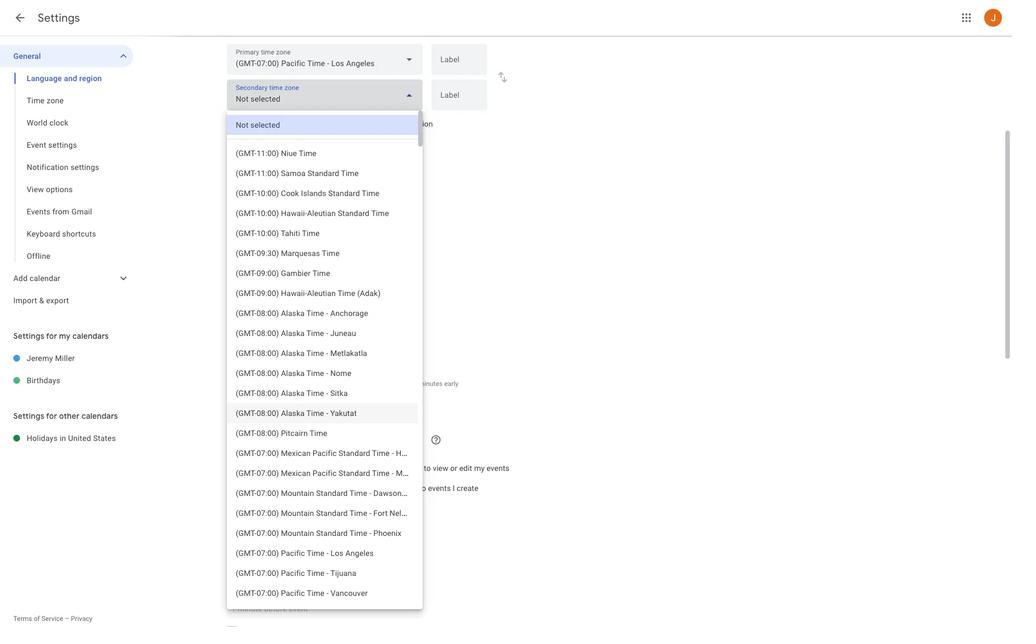 Task type: locate. For each thing, give the bounding box(es) containing it.
minutes right 5
[[306, 380, 330, 388]]

(gmt minus 07:00)pacific time - los angeles option
[[227, 544, 418, 564]]

holidays in united states link
[[27, 428, 133, 450]]

events left i
[[428, 484, 451, 493]]

world clock down time zone
[[27, 118, 68, 127]]

tree
[[0, 45, 133, 312]]

offline
[[27, 252, 50, 261]]

my right edit
[[474, 464, 485, 473]]

&
[[39, 296, 44, 305]]

(gmt minus 07:00)pacific time - tijuana option
[[227, 564, 418, 584]]

settings for other calendars
[[13, 411, 118, 421]]

and left region
[[64, 74, 77, 83]]

secondary time zone list box
[[227, 111, 418, 628]]

1 horizontal spatial notification settings
[[227, 535, 318, 548]]

0 vertical spatial settings
[[38, 11, 80, 25]]

show world clock
[[244, 216, 304, 225]]

world clock up show at the left top of page
[[227, 193, 280, 206]]

1 horizontal spatial my
[[293, 120, 304, 128]]

0 horizontal spatial notification
[[27, 163, 69, 172]]

notification inside group
[[27, 163, 69, 172]]

for
[[46, 331, 57, 341], [46, 411, 57, 421]]

0 vertical spatial time
[[334, 120, 349, 128]]

2 horizontal spatial clock
[[286, 216, 304, 225]]

time zone
[[27, 96, 64, 105]]

zone up the works in the left top of the page
[[351, 120, 368, 128]]

0 vertical spatial event
[[27, 141, 46, 150]]

0 vertical spatial calendars
[[72, 331, 109, 341]]

meet
[[334, 484, 352, 493]]

(gmt minus 10:00)cook islands standard time option
[[227, 183, 418, 204]]

2 for from the top
[[46, 411, 57, 421]]

clock right world
[[286, 216, 304, 225]]

1 vertical spatial for
[[46, 411, 57, 421]]

end
[[227, 380, 238, 388]]

terms of service link
[[13, 616, 63, 623]]

0 horizontal spatial notification settings
[[27, 163, 99, 172]]

1 horizontal spatial clock
[[256, 193, 280, 206]]

about
[[262, 142, 279, 150]]

0 vertical spatial my
[[293, 120, 304, 128]]

0 horizontal spatial early
[[331, 380, 346, 388]]

0 vertical spatial zone
[[47, 96, 64, 105]]

jeremy miller tree item
[[0, 348, 133, 370]]

notification settings down automatically at the bottom left of page
[[227, 535, 318, 548]]

1 vertical spatial world
[[227, 193, 254, 206]]

0 vertical spatial events
[[487, 464, 509, 473]]

speedy
[[244, 358, 269, 366]]

1 vertical spatial notification settings
[[227, 535, 318, 548]]

speedy meetings
[[244, 358, 303, 366]]

conferences
[[374, 484, 417, 493]]

(gmt minus 07:00)mountain standard time - fort nelson option
[[227, 504, 418, 524]]

birthdays
[[27, 376, 60, 385]]

video
[[354, 484, 373, 493]]

1 vertical spatial event settings
[[227, 299, 290, 311]]

(gmt minus 08:00)pitcairn time option
[[227, 424, 418, 444]]

invitations
[[304, 464, 340, 473]]

0 vertical spatial for
[[46, 331, 57, 341]]

end 30 minute meetings 5 minutes early and longer meetings 10 minutes early
[[227, 380, 458, 388]]

1 horizontal spatial zone
[[351, 120, 368, 128]]

and
[[64, 74, 77, 83], [347, 380, 358, 388]]

0 horizontal spatial events
[[428, 484, 451, 493]]

(gmt minus 08:00)alaska time - juneau option
[[227, 324, 418, 344]]

calendars
[[72, 331, 109, 341], [82, 411, 118, 421]]

settings right go back icon
[[38, 11, 80, 25]]

(gmt minus 09:30)marquesas time option
[[227, 244, 418, 264]]

(gmt minus 08:00)alaska time - yakutat option
[[227, 404, 418, 424]]

learn more about how google calendar works across time zones
[[227, 142, 420, 150]]

1 horizontal spatial event
[[227, 299, 252, 311]]

holidays in united states
[[27, 434, 116, 443]]

0 vertical spatial and
[[64, 74, 77, 83]]

0 vertical spatial notification
[[27, 163, 69, 172]]

clock
[[49, 118, 68, 127], [256, 193, 280, 206], [286, 216, 304, 225]]

2 vertical spatial settings
[[13, 411, 44, 421]]

service
[[42, 616, 63, 623]]

None field
[[227, 44, 423, 75], [227, 80, 423, 111], [227, 44, 423, 75], [227, 80, 423, 111]]

terms
[[13, 616, 32, 623]]

group
[[0, 67, 133, 267]]

and left 'longer'
[[347, 380, 358, 388]]

5
[[300, 380, 304, 388]]

1 vertical spatial and
[[347, 380, 358, 388]]

0 horizontal spatial my
[[59, 331, 70, 341]]

(gmt minus 11:00)samoa standard time option
[[227, 163, 418, 183]]

tree containing general
[[0, 45, 133, 312]]

time
[[334, 120, 349, 128], [387, 142, 400, 150]]

early
[[331, 380, 346, 388], [444, 380, 458, 388]]

clock up show world clock
[[256, 193, 280, 206]]

2 horizontal spatial my
[[474, 464, 485, 473]]

1 vertical spatial clock
[[256, 193, 280, 206]]

event settings
[[27, 141, 77, 150], [227, 299, 290, 311]]

for left other
[[46, 411, 57, 421]]

add calendar
[[13, 274, 60, 283]]

0 vertical spatial google
[[295, 142, 316, 150]]

zone
[[47, 96, 64, 105], [351, 120, 368, 128]]

1 horizontal spatial notification
[[227, 535, 280, 548]]

10
[[409, 380, 417, 388]]

settings
[[38, 11, 80, 25], [13, 331, 44, 341], [13, 411, 44, 421]]

language
[[27, 74, 62, 83]]

settings for settings for other calendars
[[13, 411, 44, 421]]

jeremy miller
[[27, 354, 75, 363]]

google right how
[[295, 142, 316, 150]]

0 horizontal spatial and
[[64, 74, 77, 83]]

world up show at the left top of page
[[227, 193, 254, 206]]

early right 10
[[444, 380, 458, 388]]

0 horizontal spatial world clock
[[27, 118, 68, 127]]

1 vertical spatial notification
[[227, 535, 280, 548]]

(gmt minus 07:00)mexican pacific standard time - mazatlan option
[[227, 464, 418, 484]]

0 horizontal spatial zone
[[47, 96, 64, 105]]

my
[[293, 120, 304, 128], [59, 331, 70, 341], [474, 464, 485, 473]]

notification
[[27, 163, 69, 172], [227, 535, 280, 548]]

0 horizontal spatial clock
[[49, 118, 68, 127]]

notification up view options
[[27, 163, 69, 172]]

1 vertical spatial settings
[[13, 331, 44, 341]]

show
[[244, 216, 263, 225]]

1 horizontal spatial and
[[347, 380, 358, 388]]

1 vertical spatial event
[[227, 299, 252, 311]]

go back image
[[13, 11, 27, 24]]

1 for from the top
[[46, 331, 57, 341]]

jeremy
[[27, 354, 53, 363]]

events right edit
[[487, 464, 509, 473]]

to right conferences
[[419, 484, 426, 493]]

1 vertical spatial time
[[387, 142, 400, 150]]

event
[[27, 141, 46, 150], [227, 299, 252, 311]]

0 horizontal spatial time
[[334, 120, 349, 128]]

meetings left 5
[[271, 380, 299, 388]]

calendars up states
[[82, 411, 118, 421]]

time right primary
[[334, 120, 349, 128]]

(gmt minus 08:00)alaska time - metlakatla option
[[227, 344, 418, 364]]

google down (gmt minus 07:00)mexican pacific standard time - mazatlan option
[[308, 484, 332, 493]]

for up jeremy miller on the left
[[46, 331, 57, 341]]

default
[[231, 401, 253, 409]]

event settings inside group
[[27, 141, 77, 150]]

world down time
[[27, 118, 47, 127]]

1 vertical spatial my
[[59, 331, 70, 341]]

zone right time
[[47, 96, 64, 105]]

1 horizontal spatial world
[[227, 193, 254, 206]]

settings
[[48, 141, 77, 150], [71, 163, 99, 172], [254, 299, 290, 311], [282, 535, 318, 548]]

time
[[27, 96, 45, 105]]

settings heading
[[38, 11, 80, 25]]

automatically add google meet video conferences to events i create
[[244, 484, 478, 493]]

minutes right 10
[[419, 380, 443, 388]]

add
[[293, 484, 306, 493]]

world clock
[[27, 118, 68, 127], [227, 193, 280, 206]]

settings for my calendars tree
[[0, 348, 133, 392]]

(gmt minus 08:00)alaska time - nome option
[[227, 364, 418, 384]]

1 horizontal spatial early
[[444, 380, 458, 388]]

1 vertical spatial calendars
[[82, 411, 118, 421]]

world
[[27, 118, 47, 127], [227, 193, 254, 206]]

(gmt minus 08:00)alaska time - anchorage option
[[227, 304, 418, 324]]

1 horizontal spatial event settings
[[227, 299, 290, 311]]

1 horizontal spatial minutes
[[419, 380, 443, 388]]

notification down automatically at the bottom left of page
[[227, 535, 280, 548]]

(gmt minus 07:00)mexican pacific standard time - hermosillo option
[[227, 444, 418, 464]]

of
[[34, 616, 40, 623]]

or
[[450, 464, 457, 473]]

clock down time zone
[[49, 118, 68, 127]]

meetings up 5
[[271, 358, 303, 366]]

0 vertical spatial event settings
[[27, 141, 77, 150]]

Label for secondary time zone. text field
[[440, 91, 478, 107]]

1 horizontal spatial world clock
[[227, 193, 280, 206]]

settings for my calendars
[[13, 331, 109, 341]]

time left zones at the top of page
[[387, 142, 400, 150]]

settings up jeremy
[[13, 331, 44, 341]]

notification settings up options
[[27, 163, 99, 172]]

others
[[256, 464, 278, 473]]

0 vertical spatial clock
[[49, 118, 68, 127]]

my right the update
[[293, 120, 304, 128]]

0 horizontal spatial world
[[27, 118, 47, 127]]

early left 'longer'
[[331, 380, 346, 388]]

united
[[68, 434, 91, 443]]

1 vertical spatial world clock
[[227, 193, 280, 206]]

1 horizontal spatial time
[[387, 142, 400, 150]]

0 vertical spatial notification settings
[[27, 163, 99, 172]]

0 vertical spatial world
[[27, 118, 47, 127]]

my up miller
[[59, 331, 70, 341]]

1 minutes from the left
[[306, 380, 330, 388]]

0 horizontal spatial event settings
[[27, 141, 77, 150]]

settings up holidays
[[13, 411, 44, 421]]

all
[[294, 464, 303, 473]]

events
[[27, 207, 50, 216]]

calendars up jeremy miller tree item
[[72, 331, 109, 341]]

guest
[[254, 401, 271, 409]]

0 horizontal spatial minutes
[[306, 380, 330, 388]]

minute
[[249, 380, 269, 388]]

calendars for settings for other calendars
[[82, 411, 118, 421]]



Task type: describe. For each thing, give the bounding box(es) containing it.
zones
[[402, 142, 420, 150]]

learn
[[227, 142, 244, 150]]

for for other
[[46, 411, 57, 421]]

events from gmail
[[27, 207, 92, 216]]

see
[[280, 464, 293, 473]]

(gmt minus 09:00)gambier time option
[[227, 264, 418, 284]]

(gmt minus 10:00)hawaii-aleutian standard time option
[[227, 204, 418, 224]]

to right ask
[[259, 120, 265, 128]]

(gmt minus 11:00)niue time option
[[227, 143, 418, 163]]

general tree item
[[0, 45, 133, 67]]

gmail
[[71, 207, 92, 216]]

calendar
[[30, 274, 60, 283]]

2 vertical spatial clock
[[286, 216, 304, 225]]

0 vertical spatial world clock
[[27, 118, 68, 127]]

(gmt minus 09:00)hawaii-aleutian time (adak) option
[[227, 284, 418, 304]]

add
[[13, 274, 28, 283]]

1 vertical spatial google
[[308, 484, 332, 493]]

location
[[405, 120, 433, 128]]

works
[[346, 142, 364, 150]]

calendar
[[318, 142, 344, 150]]

holidays in united states tree item
[[0, 428, 133, 450]]

settings for settings
[[38, 11, 80, 25]]

1 vertical spatial zone
[[351, 120, 368, 128]]

if
[[342, 464, 347, 473]]

time zones link
[[387, 142, 420, 150]]

–
[[65, 616, 69, 623]]

meetings left 10
[[380, 380, 408, 388]]

calendars for settings for my calendars
[[72, 331, 109, 341]]

automatically
[[244, 484, 291, 493]]

keyboard shortcuts
[[27, 230, 96, 239]]

settings for settings for my calendars
[[13, 331, 44, 341]]

view
[[433, 464, 448, 473]]

how
[[281, 142, 293, 150]]

(gmt minus 07:00)yukon time - dawson option
[[227, 604, 418, 624]]

permissions
[[273, 401, 309, 409]]

(gmt minus 10:00)tahiti time option
[[227, 224, 418, 244]]

other
[[59, 411, 80, 421]]

current
[[379, 120, 403, 128]]

language and region
[[27, 74, 102, 83]]

(gmt minus 07:00)mountain standard time - phoenix option
[[227, 524, 418, 544]]

let others see all invitations if they have permission to view or edit my events
[[244, 464, 509, 473]]

they
[[349, 464, 363, 473]]

for for my
[[46, 331, 57, 341]]

states
[[93, 434, 116, 443]]

1 vertical spatial events
[[428, 484, 451, 493]]

(gmt minus 07:00)pacific time - vancouver option
[[227, 584, 418, 604]]

birthdays tree item
[[0, 370, 133, 392]]

1 horizontal spatial events
[[487, 464, 509, 473]]

2 minutes from the left
[[419, 380, 443, 388]]

Label for primary time zone. text field
[[440, 56, 478, 71]]

primary
[[306, 120, 332, 128]]

0 horizontal spatial event
[[27, 141, 46, 150]]

create
[[457, 484, 478, 493]]

update
[[267, 120, 291, 128]]

to left view
[[424, 464, 431, 473]]

import & export
[[13, 296, 69, 305]]

1 early from the left
[[331, 380, 346, 388]]

2 vertical spatial my
[[474, 464, 485, 473]]

group containing language and region
[[0, 67, 133, 267]]

region
[[79, 74, 102, 83]]

world
[[265, 216, 284, 225]]

(gmt minus 07:00)mountain standard time - dawson creek option
[[227, 484, 418, 504]]

keyboard
[[27, 230, 60, 239]]

not selected option
[[227, 115, 418, 135]]

privacy
[[71, 616, 92, 623]]

i
[[453, 484, 455, 493]]

ask
[[244, 120, 257, 128]]

shortcuts
[[62, 230, 96, 239]]

holidays
[[27, 434, 58, 443]]

let
[[244, 464, 254, 473]]

export
[[46, 296, 69, 305]]

more
[[245, 142, 261, 150]]

general
[[13, 52, 41, 61]]

to left current
[[370, 120, 377, 128]]

privacy link
[[71, 616, 92, 623]]

in
[[60, 434, 66, 443]]

have
[[365, 464, 382, 473]]

from
[[52, 207, 69, 216]]

import
[[13, 296, 37, 305]]

longer
[[360, 380, 379, 388]]

30
[[240, 380, 247, 388]]

birthdays link
[[27, 370, 133, 392]]

permission
[[383, 464, 422, 473]]

view options
[[27, 185, 73, 194]]

across
[[365, 142, 385, 150]]

view
[[27, 185, 44, 194]]

(gmt minus 08:00)alaska time - sitka option
[[227, 384, 418, 404]]

miller
[[55, 354, 75, 363]]

default guest permissions
[[231, 401, 309, 409]]

2 early from the left
[[444, 380, 458, 388]]

terms of service – privacy
[[13, 616, 92, 623]]

ask to update my primary time zone to current location
[[244, 120, 433, 128]]

edit
[[459, 464, 472, 473]]

options
[[46, 185, 73, 194]]



Task type: vqa. For each thing, say whether or not it's contained in the screenshot.
pm corresponding to 4 PM
no



